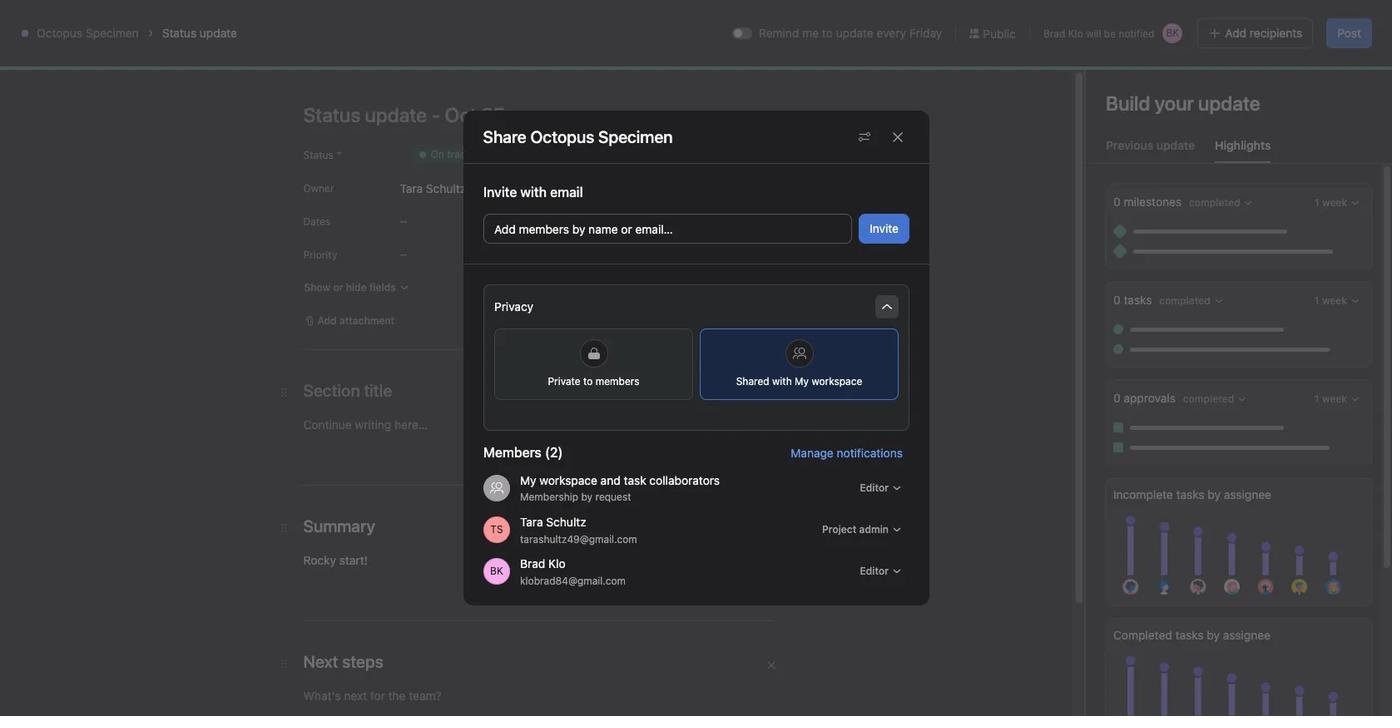 Task type: locate. For each thing, give the bounding box(es) containing it.
to right 'me'
[[822, 26, 833, 40]]

0 vertical spatial assignee
[[1224, 488, 1272, 502]]

add to starred image
[[252, 64, 266, 77]]

1 horizontal spatial 1
[[1171, 423, 1176, 435]]

tasks
[[1124, 293, 1152, 307], [1176, 488, 1205, 502], [1176, 628, 1204, 643]]

0 horizontal spatial members
[[518, 222, 569, 236]]

1
[[1171, 423, 1176, 435], [635, 514, 641, 529]]

editor button
[[852, 560, 909, 583]]

your update
[[1155, 92, 1261, 115]]

1 vertical spatial bk
[[490, 565, 503, 578]]

2023
[[311, 135, 350, 154]]

left
[[1115, 19, 1131, 32]]

by for incomplete
[[1208, 488, 1221, 502]]

7
[[309, 670, 316, 685]]

milestones
[[1124, 195, 1182, 209]]

0 vertical spatial schultz
[[426, 181, 466, 195]]

messages link
[[588, 102, 657, 121]]

2 horizontal spatial update
[[1157, 138, 1195, 152]]

0 horizontal spatial to
[[583, 375, 592, 388]]

0 horizontal spatial invite
[[483, 185, 517, 200]]

brad klo will be notified
[[1043, 27, 1155, 40]]

tasks for incomplete
[[1176, 488, 1205, 502]]

to inside radio
[[583, 375, 592, 388]]

project admin button
[[814, 518, 909, 542]]

0 horizontal spatial 1
[[635, 514, 641, 529]]

0 horizontal spatial schultz
[[426, 181, 466, 195]]

list box
[[500, 7, 899, 33]]

1 horizontal spatial invite
[[869, 221, 898, 236]]

workspace inside shared with my workspace option
[[811, 375, 862, 388]]

2 editor from the top
[[860, 565, 888, 578]]

schultz up tarashultz49@gmail.com
[[546, 515, 586, 529]]

1 horizontal spatial schultz
[[546, 515, 586, 529]]

0 vertical spatial klo
[[1068, 27, 1083, 40]]

1 vertical spatial schultz
[[546, 515, 586, 529]]

None text field
[[70, 56, 221, 86]]

24
[[1076, 19, 1088, 32]]

0 for milestones
[[1113, 195, 1121, 209]]

2 0 from the top
[[1113, 293, 1121, 307]]

admin
[[859, 523, 888, 536]]

10
[[1091, 670, 1105, 685]]

highlights
[[1215, 138, 1271, 152]]

invite
[[483, 185, 517, 200], [869, 221, 898, 236]]

timeline
[[343, 104, 390, 118]]

klo up klobrad84@gmail.com
[[548, 556, 565, 570]]

add inside button
[[494, 222, 515, 236]]

klobrad84@gmail.com
[[520, 575, 625, 587]]

request
[[595, 491, 631, 503]]

files link
[[677, 102, 716, 121]]

Section title text field
[[303, 515, 375, 538]]

0 horizontal spatial brad
[[520, 556, 545, 570]]

bk down ts
[[490, 565, 503, 578]]

1 vertical spatial klo
[[548, 556, 565, 570]]

assignee for incomplete tasks by assignee
[[1224, 488, 1272, 502]]

friday
[[909, 26, 942, 40]]

klo inside brad klo klobrad84@gmail.com
[[548, 556, 565, 570]]

0 vertical spatial brad
[[1043, 27, 1065, 40]]

1 vertical spatial to
[[583, 375, 592, 388]]

1 horizontal spatial workspace
[[811, 375, 862, 388]]

1 vertical spatial 0
[[1113, 293, 1121, 307]]

members inside radio
[[595, 375, 639, 388]]

Section title text field
[[303, 379, 392, 403]]

workspace inside my workspace and task collaborators membership by request
[[539, 474, 597, 488]]

workflow
[[423, 104, 475, 118]]

1 horizontal spatial to
[[822, 26, 833, 40]]

1 horizontal spatial brad
[[1043, 27, 1065, 40]]

1 left the leftcount icon
[[1171, 423, 1176, 435]]

1 vertical spatial editor
[[860, 565, 888, 578]]

shared with my workspace
[[736, 375, 862, 388]]

editor for my workspace and task collaborators
[[860, 482, 888, 494]]

status left *
[[303, 149, 334, 161]]

bk inside bk button
[[1166, 27, 1179, 39]]

incomplete
[[1113, 488, 1173, 502]]

1 vertical spatial 1
[[635, 514, 641, 529]]

1 vertical spatial brad
[[520, 556, 545, 570]]

tara inside tara schultz tarashultz49@gmail.com
[[520, 515, 543, 529]]

brad for brad klo klobrad84@gmail.com
[[520, 556, 545, 570]]

what's in my trial?
[[1148, 13, 1235, 26]]

manage notifications button
[[790, 446, 909, 460]]

20
[[1091, 203, 1107, 218]]

3 0 from the top
[[1113, 391, 1121, 405]]

1 vertical spatial remove section image
[[766, 661, 776, 671]]

1 editor from the top
[[860, 482, 888, 494]]

1 remove section image from the top
[[766, 389, 776, 399]]

2 vertical spatial 0
[[1113, 391, 1121, 405]]

0 vertical spatial status
[[162, 26, 197, 40]]

0
[[1113, 195, 1121, 209], [1113, 293, 1121, 307], [1113, 391, 1121, 405]]

editor inside dropdown button
[[860, 565, 888, 578]]

tasks for completed
[[1176, 628, 1204, 643]]

klo left 'will'
[[1068, 27, 1083, 40]]

0 vertical spatial remove section image
[[766, 389, 776, 399]]

notified
[[1119, 27, 1155, 40]]

assignee
[[1224, 488, 1272, 502], [1223, 628, 1271, 643]]

2 horizontal spatial add
[[1260, 13, 1279, 26]]

1 vertical spatial workspace
[[539, 474, 597, 488]]

17
[[309, 203, 322, 218]]

2 vertical spatial tasks
[[1176, 628, 1204, 643]]

by right completed
[[1207, 628, 1220, 643]]

0 vertical spatial to
[[822, 26, 833, 40]]

1 vertical spatial invite
[[869, 221, 898, 236]]

rocky start!
[[303, 553, 368, 568]]

by inside my workspace and task collaborators membership by request
[[581, 491, 592, 503]]

schultz down workflow 'link'
[[426, 181, 466, 195]]

0 vertical spatial members
[[518, 222, 569, 236]]

workspace up "membership"
[[539, 474, 597, 488]]

status right specimen
[[162, 26, 197, 40]]

invite inside 'button'
[[869, 221, 898, 236]]

octopus specimen
[[530, 127, 673, 146]]

remind
[[759, 26, 799, 40]]

add inside add billing info button
[[1260, 13, 1279, 26]]

by inside button
[[572, 222, 585, 236]]

editor down admin
[[860, 565, 888, 578]]

0 vertical spatial editor
[[860, 482, 888, 494]]

members down with email
[[518, 222, 569, 236]]

0 vertical spatial tara
[[400, 181, 423, 195]]

status for status *
[[303, 149, 334, 161]]

share octopus specimen dialog
[[463, 111, 929, 606]]

remove section image
[[766, 389, 776, 399], [766, 661, 776, 671]]

bk button
[[1155, 22, 1185, 45]]

1 right the november
[[635, 514, 641, 529]]

by right incomplete
[[1208, 488, 1221, 502]]

remove section image for section title text field
[[766, 389, 776, 399]]

editor inside popup button
[[860, 482, 888, 494]]

invite up project privacy dialog icon
[[869, 221, 898, 236]]

1 horizontal spatial add
[[1225, 26, 1247, 40]]

my up "membership"
[[520, 474, 536, 488]]

1 vertical spatial members
[[595, 375, 639, 388]]

1 0 from the top
[[1113, 195, 1121, 209]]

add for add billing info
[[1260, 13, 1279, 26]]

2 remove section image from the top
[[766, 661, 776, 671]]

brad inside brad klo klobrad84@gmail.com
[[520, 556, 545, 570]]

octopus specimen link
[[37, 26, 139, 40]]

0 vertical spatial 0
[[1113, 195, 1121, 209]]

brad left 24
[[1043, 27, 1065, 40]]

21
[[1354, 203, 1367, 218]]

privacy
[[494, 300, 533, 314]]

0 vertical spatial my
[[794, 375, 809, 388]]

0 vertical spatial bk
[[1166, 27, 1179, 39]]

tara schultz tarashultz49@gmail.com
[[520, 515, 637, 546]]

add
[[1260, 13, 1279, 26], [1225, 26, 1247, 40], [494, 222, 515, 236]]

0 horizontal spatial update
[[200, 26, 237, 40]]

report
[[356, 545, 384, 558]]

status
[[162, 26, 197, 40], [303, 149, 334, 161]]

1 horizontal spatial status
[[303, 149, 334, 161]]

0 horizontal spatial add
[[494, 222, 515, 236]]

octopus
[[37, 26, 82, 40]]

0 vertical spatial tasks
[[1124, 293, 1152, 307]]

post button
[[1327, 18, 1372, 48]]

tara for tara schultz
[[400, 181, 423, 195]]

0 horizontal spatial my
[[520, 474, 536, 488]]

add billing info
[[1260, 13, 1330, 26]]

october
[[248, 135, 307, 154]]

—
[[400, 216, 407, 226]]

me
[[802, 26, 819, 40]]

add recipients
[[1225, 26, 1303, 40]]

brad
[[1043, 27, 1065, 40], [520, 556, 545, 570]]

0 vertical spatial invite
[[483, 185, 517, 200]]

0 vertical spatial workspace
[[811, 375, 862, 388]]

1 vertical spatial status
[[303, 149, 334, 161]]

my
[[794, 375, 809, 388], [520, 474, 536, 488]]

1 vertical spatial my
[[520, 474, 536, 488]]

0 horizontal spatial tara
[[400, 181, 423, 195]]

schultz inside tara schultz tarashultz49@gmail.com
[[546, 515, 586, 529]]

workspace
[[811, 375, 862, 388], [539, 474, 597, 488]]

october 2023
[[248, 135, 350, 154]]

manage notifications
[[790, 446, 903, 460]]

collaborators
[[649, 474, 720, 488]]

editor down notifications
[[860, 482, 888, 494]]

in
[[1184, 13, 1192, 26]]

tara up —
[[400, 181, 423, 195]]

0 for tasks
[[1113, 293, 1121, 307]]

by left the request
[[581, 491, 592, 503]]

tara down "membership"
[[520, 515, 543, 529]]

1 vertical spatial assignee
[[1223, 628, 1271, 643]]

bk down what's
[[1166, 27, 1179, 39]]

timeline link
[[330, 102, 390, 121]]

0 tasks
[[1113, 293, 1155, 307]]

1 horizontal spatial update
[[836, 26, 874, 40]]

octopus specimen
[[37, 26, 139, 40]]

0 horizontal spatial klo
[[548, 556, 565, 570]]

invite left with email
[[483, 185, 517, 200]]

rocky
[[303, 553, 336, 568]]

1 horizontal spatial my
[[794, 375, 809, 388]]

post
[[1338, 26, 1361, 40]]

1 vertical spatial tasks
[[1176, 488, 1205, 502]]

status for status update
[[162, 26, 197, 40]]

add inside add recipients 'button'
[[1225, 26, 1247, 40]]

0 for approvals
[[1113, 391, 1121, 405]]

tab list containing previous update
[[1086, 136, 1392, 164]]

brad klo klobrad84@gmail.com
[[520, 556, 625, 587]]

brad up klobrad84@gmail.com
[[520, 556, 545, 570]]

members right private at the bottom left
[[595, 375, 639, 388]]

1 horizontal spatial members
[[595, 375, 639, 388]]

1 horizontal spatial klo
[[1068, 27, 1083, 40]]

klo for brad klo klobrad84@gmail.com
[[548, 556, 565, 570]]

27
[[1091, 359, 1106, 374]]

add for add members by name or email…
[[494, 222, 515, 236]]

update for status update
[[200, 26, 237, 40]]

and
[[600, 474, 620, 488]]

0 horizontal spatial workspace
[[539, 474, 597, 488]]

my right with
[[794, 375, 809, 388]]

1 horizontal spatial bk
[[1166, 27, 1179, 39]]

update
[[200, 26, 237, 40], [836, 26, 874, 40], [1157, 138, 1195, 152]]

tab list
[[1086, 136, 1392, 164]]

share octopus specimen
[[483, 127, 673, 146]]

to down 25
[[583, 375, 592, 388]]

brad for brad klo will be notified
[[1043, 27, 1065, 40]]

1 horizontal spatial tara
[[520, 515, 543, 529]]

by down 18
[[572, 222, 585, 236]]

0 horizontal spatial status
[[162, 26, 197, 40]]

add members by name or email…
[[494, 222, 673, 236]]

1 vertical spatial tara
[[520, 515, 543, 529]]

update for previous update
[[1157, 138, 1195, 152]]

0 horizontal spatial bk
[[490, 565, 503, 578]]

workspace right with
[[811, 375, 862, 388]]



Task type: describe. For each thing, give the bounding box(es) containing it.
what's in my trial? button
[[1141, 8, 1242, 32]]

project admin
[[822, 523, 888, 536]]

fri
[[1086, 169, 1101, 181]]

project
[[822, 523, 856, 536]]

public
[[983, 26, 1016, 40]]

tara schultz
[[400, 181, 466, 195]]

completed
[[1113, 628, 1172, 643]]

messages
[[601, 104, 657, 118]]

add billing info button
[[1252, 8, 1337, 32]]

19
[[830, 203, 844, 218]]

0 milestones
[[1113, 195, 1185, 209]]

by for add
[[572, 222, 585, 236]]

private
[[548, 375, 580, 388]]

28
[[1353, 359, 1369, 374]]

privacy option group
[[483, 285, 909, 431]]

invite for invite with email
[[483, 185, 517, 200]]

build your update
[[1106, 92, 1261, 115]]

specimen
[[86, 26, 139, 40]]

project privacy dialog image
[[880, 300, 893, 314]]

files
[[690, 104, 716, 118]]

invite with email
[[483, 185, 583, 200]]

name
[[588, 222, 618, 236]]

2
[[830, 514, 838, 529]]

notifications
[[836, 446, 903, 460]]

be
[[1104, 27, 1116, 40]]

0 vertical spatial 1
[[1171, 423, 1176, 435]]

24 days left
[[1076, 19, 1131, 32]]

ts
[[490, 523, 503, 536]]

with
[[772, 375, 792, 388]]

assignee for completed tasks by assignee
[[1223, 628, 1271, 643]]

18
[[570, 203, 584, 218]]

tasks for 0
[[1124, 293, 1152, 307]]

Title of update text field
[[303, 97, 803, 133]]

start!
[[339, 553, 368, 568]]

november
[[570, 514, 632, 529]]

dates
[[303, 216, 331, 228]]

klo for brad klo will be notified
[[1068, 27, 1083, 40]]

my workspace and task collaborators membership by request
[[520, 474, 720, 503]]

tarashultz49@gmail.com
[[520, 533, 637, 546]]

tara for tara schultz tarashultz49@gmail.com
[[520, 515, 543, 529]]

editor button
[[852, 477, 909, 500]]

members (2)
[[483, 445, 563, 460]]

write
[[313, 545, 338, 558]]

my inside shared with my workspace option
[[794, 375, 809, 388]]

add recipients button
[[1198, 18, 1313, 48]]

owner
[[303, 182, 334, 195]]

remind me to update every friday switch
[[732, 27, 752, 39]]

Private to members radio
[[494, 329, 693, 400]]

task
[[623, 474, 646, 488]]

dashboard
[[508, 104, 568, 118]]

every
[[877, 26, 906, 40]]

leftcount image
[[1179, 424, 1189, 434]]

rocket image
[[30, 61, 50, 81]]

will
[[1086, 27, 1101, 40]]

membership
[[520, 491, 578, 503]]

or
[[621, 222, 632, 236]]

usersicon image
[[490, 482, 503, 495]]

25
[[573, 359, 589, 374]]

approvals
[[1124, 391, 1176, 405]]

Shared with My workspace radio
[[699, 329, 898, 400]]

members inside button
[[518, 222, 569, 236]]

31
[[309, 514, 323, 529]]

private to members
[[548, 375, 639, 388]]

my inside my workspace and task collaborators membership by request
[[520, 474, 536, 488]]

add for add recipients
[[1225, 26, 1247, 40]]

workflow link
[[410, 102, 475, 121]]

incomplete tasks by assignee
[[1113, 488, 1272, 502]]

bk inside the 'share octopus specimen' dialog
[[490, 565, 503, 578]]

with email
[[520, 185, 583, 200]]

manage
[[790, 446, 833, 460]]

write up report
[[313, 545, 384, 558]]

antartica study
[[1095, 423, 1168, 435]]

remove section image for next steps text field
[[766, 661, 776, 671]]

schultz for tara schultz
[[426, 181, 466, 195]]

schultz for tara schultz tarashultz49@gmail.com
[[546, 515, 586, 529]]

invite button
[[859, 214, 909, 244]]

info
[[1312, 13, 1330, 26]]

what's
[[1148, 13, 1181, 26]]

editor for brad klo
[[860, 565, 888, 578]]

Section title text field
[[303, 651, 383, 674]]

by for completed
[[1207, 628, 1220, 643]]

status update
[[162, 26, 237, 40]]

billing
[[1281, 13, 1309, 26]]

dashboard link
[[495, 102, 568, 121]]

priority
[[303, 249, 337, 261]]

study
[[1141, 423, 1168, 435]]

recipients
[[1250, 26, 1303, 40]]

project permissions image
[[858, 130, 871, 144]]

my
[[1195, 13, 1209, 26]]

*
[[337, 149, 342, 161]]

completed tasks by assignee
[[1113, 628, 1271, 643]]

email…
[[635, 222, 673, 236]]

previous update
[[1106, 138, 1195, 152]]

add members by name or email… button
[[483, 214, 852, 244]]

invite for invite
[[869, 221, 898, 236]]

build
[[1106, 92, 1151, 115]]

close this dialog image
[[891, 130, 904, 144]]



Task type: vqa. For each thing, say whether or not it's contained in the screenshot.
Specimen
yes



